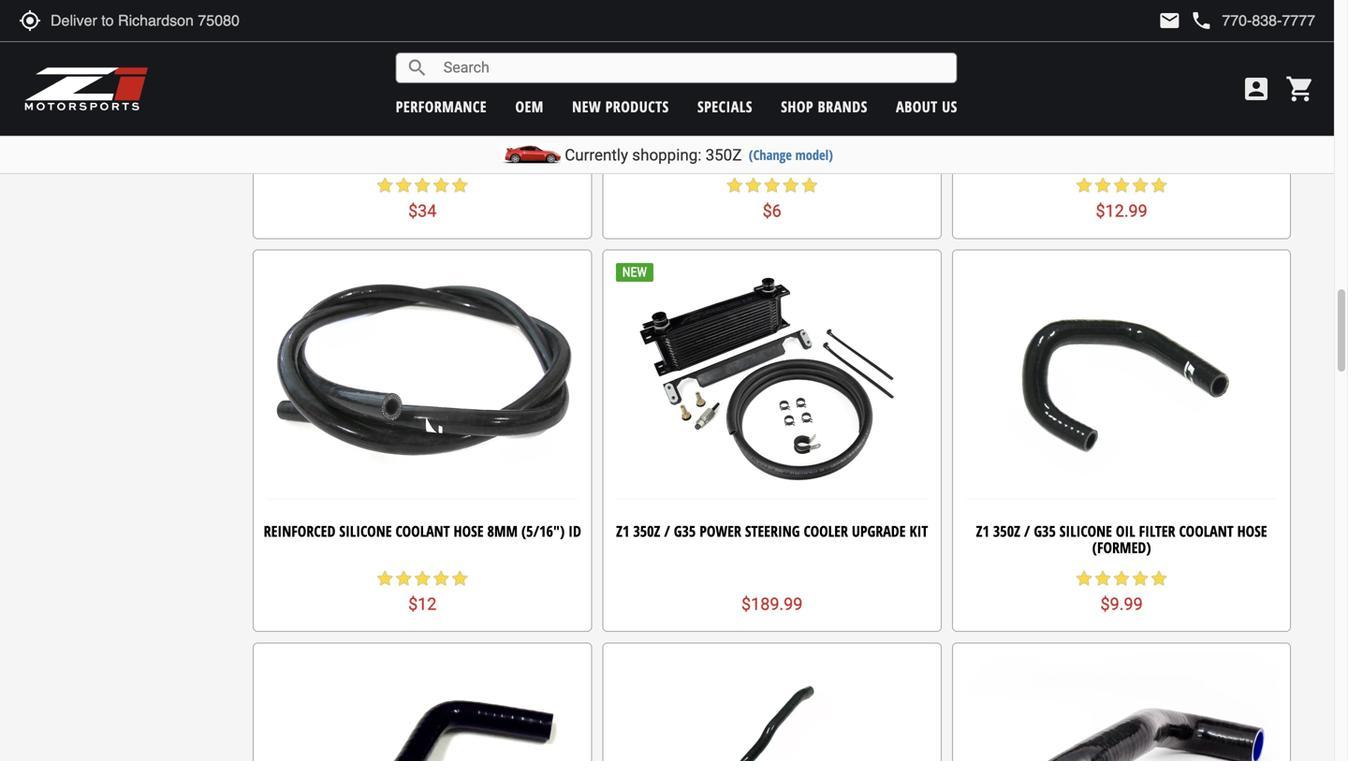 Task type: locate. For each thing, give the bounding box(es) containing it.
0 horizontal spatial oil
[[671, 128, 691, 148]]

id
[[569, 521, 582, 541]]

z1 350z / g35 power steering cooler upgrade kit
[[616, 521, 929, 541]]

bleeder
[[471, 128, 519, 148]]

$12
[[408, 595, 437, 614]]

/ inside z1 350z / g35 silicone vq35de coolant by-pass hose
[[1024, 128, 1030, 148]]

350z inside z1 350z / g35 silicone oil filter coolant hose (formed)
[[994, 521, 1021, 541]]

search
[[406, 57, 429, 79]]

phone link
[[1191, 9, 1316, 32]]

z1 motorsports logo image
[[23, 66, 149, 112]]

$6
[[763, 201, 782, 221]]

ring
[[861, 128, 891, 148]]

1 horizontal spatial oil
[[1116, 521, 1136, 541]]

power
[[700, 521, 742, 541]]

/ inside z1 350z / g35 silicone oil filter coolant hose (formed)
[[1025, 521, 1031, 541]]

oil inside z1 350z / g35 silicone oil filter coolant hose (formed)
[[1116, 521, 1136, 541]]

350z for z1 350z / g35 silicone vq35de coolant by-pass hose
[[993, 128, 1020, 148]]

coolant
[[412, 128, 467, 148], [1164, 128, 1219, 148], [396, 521, 450, 541], [1180, 521, 1234, 541]]

model)
[[796, 146, 834, 164]]

g35
[[1034, 128, 1056, 148], [674, 521, 696, 541], [1034, 521, 1056, 541]]

coolant left by-
[[1164, 128, 1219, 148]]

oem
[[516, 96, 544, 117]]

/ for z1 350z / g35 power steering cooler upgrade kit
[[664, 521, 671, 541]]

1 vertical spatial cooler
[[804, 521, 849, 541]]

silicone left the vq35de
[[1059, 128, 1112, 148]]

350z
[[993, 128, 1020, 148], [706, 146, 742, 164], [634, 521, 661, 541], [994, 521, 1021, 541]]

vq35de
[[1116, 128, 1160, 148]]

mail phone
[[1159, 9, 1213, 32]]

$189.99
[[742, 595, 803, 614]]

350z inside z1 350z / g35 silicone vq35de coolant by-pass hose
[[993, 128, 1020, 148]]

currently shopping: 350z (change model)
[[565, 146, 834, 164]]

g35 left (formed) on the right
[[1034, 521, 1056, 541]]

z1
[[292, 128, 306, 148], [654, 128, 668, 148], [976, 128, 989, 148], [616, 521, 630, 541], [977, 521, 990, 541]]

kit
[[910, 521, 929, 541]]

cooler down specials
[[695, 128, 739, 148]]

new
[[572, 96, 602, 117]]

aluminum
[[340, 128, 409, 148]]

z1 inside z1 350z / g35 silicone vq35de coolant by-pass hose
[[976, 128, 989, 148]]

account_box link
[[1237, 74, 1277, 104]]

shop
[[781, 96, 814, 117]]

5/8''
[[309, 128, 337, 148]]

coolant inside z1 350z / g35 silicone vq35de coolant by-pass hose
[[1164, 128, 1219, 148]]

coolant right filter on the bottom of the page
[[1180, 521, 1234, 541]]

(change model) link
[[749, 146, 834, 164]]

brands
[[818, 96, 868, 117]]

specials
[[698, 96, 753, 117]]

/
[[1024, 128, 1030, 148], [664, 521, 671, 541], [1025, 521, 1031, 541]]

star star star star star $12.99
[[1075, 176, 1169, 221]]

my_location
[[19, 9, 41, 32]]

z1 inside z1 350z / g35 silicone oil filter coolant hose (formed)
[[977, 521, 990, 541]]

0 horizontal spatial cooler
[[695, 128, 739, 148]]

g35 left the power
[[674, 521, 696, 541]]

reinforced silicone coolant hose 8mm (5/16") id
[[264, 521, 582, 541]]

phone
[[1191, 9, 1213, 32]]

shopping:
[[633, 146, 702, 164]]

0 vertical spatial oil
[[671, 128, 691, 148]]

g35 left the vq35de
[[1034, 128, 1056, 148]]

silicone for z1 350z / g35 silicone vq35de coolant by-pass hose
[[1059, 128, 1112, 148]]

g35 for steering
[[674, 521, 696, 541]]

new products
[[572, 96, 669, 117]]

silicone for z1 350z / g35 silicone oil filter coolant hose (formed)
[[1060, 521, 1113, 541]]

silicone inside z1 350z / g35 silicone vq35de coolant by-pass hose
[[1059, 128, 1112, 148]]

silicone
[[1059, 128, 1112, 148], [339, 521, 392, 541], [1060, 521, 1113, 541]]

g35 inside z1 350z / g35 silicone vq35de coolant by-pass hose
[[1034, 128, 1056, 148]]

cooler
[[695, 128, 739, 148], [804, 521, 849, 541]]

1 horizontal spatial hose
[[1107, 145, 1137, 165]]

silicone inside z1 350z / g35 silicone oil filter coolant hose (formed)
[[1060, 521, 1113, 541]]

/ for z1 350z / g35 silicone oil filter coolant hose (formed)
[[1025, 521, 1031, 541]]

star star star star star $9.99
[[1075, 569, 1169, 614]]

coolant down 'performance'
[[412, 128, 467, 148]]

o-
[[847, 128, 861, 148]]

hose
[[1107, 145, 1137, 165], [454, 521, 484, 541], [1238, 521, 1268, 541]]

shop brands link
[[781, 96, 868, 117]]

/ for z1 350z / g35 silicone vq35de coolant by-pass hose
[[1024, 128, 1030, 148]]

cooler left upgrade
[[804, 521, 849, 541]]

products
[[606, 96, 669, 117]]

mail
[[1159, 9, 1182, 32]]

2 horizontal spatial hose
[[1238, 521, 1268, 541]]

oil
[[671, 128, 691, 148], [1116, 521, 1136, 541]]

star
[[376, 176, 395, 195], [395, 176, 413, 195], [413, 176, 432, 195], [432, 176, 451, 195], [451, 176, 470, 195], [726, 176, 744, 195], [744, 176, 763, 195], [763, 176, 782, 195], [782, 176, 801, 195], [801, 176, 819, 195], [1075, 176, 1094, 195], [1094, 176, 1113, 195], [1113, 176, 1132, 195], [1132, 176, 1150, 195], [1150, 176, 1169, 195], [376, 569, 395, 588], [395, 569, 413, 588], [413, 569, 432, 588], [432, 569, 451, 588], [451, 569, 470, 588], [1075, 569, 1094, 588], [1094, 569, 1113, 588], [1113, 569, 1132, 588], [1132, 569, 1150, 588], [1150, 569, 1169, 588]]

g35 inside z1 350z / g35 silicone oil filter coolant hose (formed)
[[1034, 521, 1056, 541]]

star star star star star $6
[[726, 176, 819, 221]]

1 vertical spatial oil
[[1116, 521, 1136, 541]]

silicone up star star star star star $9.99
[[1060, 521, 1113, 541]]

about us link
[[897, 96, 958, 117]]



Task type: describe. For each thing, give the bounding box(es) containing it.
z1 for z1 350z / g35 power steering cooler upgrade kit
[[616, 521, 630, 541]]

z1 oil cooler sandwich plate o-ring
[[654, 128, 891, 148]]

silicone right reinforced
[[339, 521, 392, 541]]

coolant inside z1 350z / g35 silicone oil filter coolant hose (formed)
[[1180, 521, 1234, 541]]

$12.99
[[1096, 201, 1148, 221]]

hose inside z1 350z / g35 silicone vq35de coolant by-pass hose
[[1107, 145, 1137, 165]]

performance
[[396, 96, 487, 117]]

z1 for z1 350z / g35 silicone oil filter coolant hose (formed)
[[977, 521, 990, 541]]

z1 for z1 350z / g35 silicone vq35de coolant by-pass hose
[[976, 128, 989, 148]]

$9.99
[[1101, 595, 1143, 614]]

us
[[942, 96, 958, 117]]

g35 for vq35de
[[1034, 128, 1056, 148]]

(5/16")
[[522, 521, 565, 541]]

mail link
[[1159, 9, 1182, 32]]

shop brands
[[781, 96, 868, 117]]

shopping_cart
[[1286, 74, 1316, 104]]

port
[[523, 128, 553, 148]]

about us
[[897, 96, 958, 117]]

350z for z1 350z / g35 power steering cooler upgrade kit
[[634, 521, 661, 541]]

(change
[[749, 146, 792, 164]]

0 vertical spatial cooler
[[695, 128, 739, 148]]

sandwich
[[743, 128, 806, 148]]

star star star star star $12
[[376, 569, 470, 614]]

account_box
[[1242, 74, 1272, 104]]

by-
[[1222, 128, 1242, 148]]

reinforced
[[264, 521, 336, 541]]

hose inside z1 350z / g35 silicone oil filter coolant hose (formed)
[[1238, 521, 1268, 541]]

upgrade
[[852, 521, 906, 541]]

plate
[[810, 128, 844, 148]]

specials link
[[698, 96, 753, 117]]

0 horizontal spatial hose
[[454, 521, 484, 541]]

Search search field
[[429, 53, 957, 82]]

currently
[[565, 146, 629, 164]]

z1 350z / g35 silicone oil filter coolant hose (formed)
[[977, 521, 1268, 558]]

new products link
[[572, 96, 669, 117]]

steering
[[745, 521, 800, 541]]

performance link
[[396, 96, 487, 117]]

about
[[897, 96, 938, 117]]

filter
[[1140, 521, 1176, 541]]

z1 for z1 oil cooler sandwich plate o-ring
[[654, 128, 668, 148]]

pass
[[1242, 128, 1269, 148]]

z1 for z1 5/8'' aluminum coolant bleeder port
[[292, 128, 306, 148]]

1 horizontal spatial cooler
[[804, 521, 849, 541]]

8mm
[[488, 521, 518, 541]]

oem link
[[516, 96, 544, 117]]

z1 5/8'' aluminum coolant bleeder port
[[292, 128, 553, 148]]

350z for z1 350z / g35 silicone oil filter coolant hose (formed)
[[994, 521, 1021, 541]]

shopping_cart link
[[1281, 74, 1316, 104]]

star star star star star $34
[[376, 176, 470, 221]]

z1 350z / g35 silicone vq35de coolant by-pass hose
[[976, 128, 1269, 165]]

(formed)
[[1093, 538, 1152, 558]]

g35 for oil
[[1034, 521, 1056, 541]]

coolant up star star star star star $12
[[396, 521, 450, 541]]

$34
[[408, 201, 437, 221]]



Task type: vqa. For each thing, say whether or not it's contained in the screenshot.
the bottom item
no



